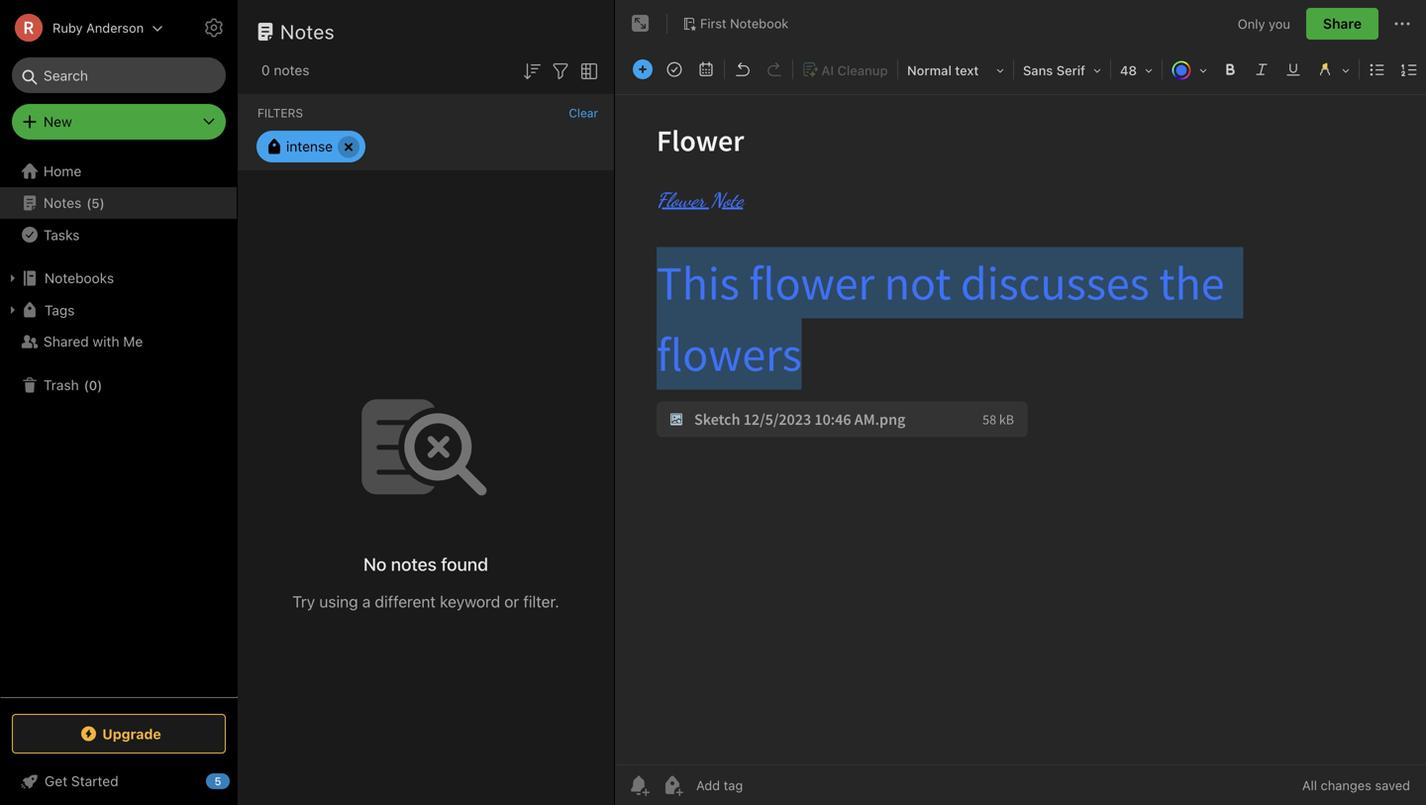 Task type: vqa. For each thing, say whether or not it's contained in the screenshot.
"Share" Button
yes



Task type: describe. For each thing, give the bounding box(es) containing it.
expand notebooks image
[[5, 270, 21, 286]]

more actions image
[[1391, 12, 1414, 36]]

Font family field
[[1016, 55, 1108, 84]]

underline image
[[1280, 55, 1307, 83]]

Font color field
[[1165, 55, 1214, 84]]

different
[[375, 592, 436, 611]]

started
[[71, 773, 118, 789]]

only you
[[1238, 16, 1291, 31]]

expand note image
[[629, 12, 653, 36]]

only
[[1238, 16, 1265, 31]]

Note Editor text field
[[615, 95, 1426, 765]]

try
[[292, 592, 315, 611]]

tasks button
[[0, 219, 237, 251]]

Account field
[[0, 8, 164, 48]]

first notebook
[[700, 16, 789, 31]]

a
[[362, 592, 371, 611]]

me
[[123, 333, 143, 350]]

text
[[955, 63, 979, 78]]

expand tags image
[[5, 302, 21, 318]]

Add tag field
[[694, 777, 843, 794]]

Sort options field
[[520, 57, 544, 83]]

anderson
[[86, 20, 144, 35]]

ruby
[[52, 20, 83, 35]]

Help and Learning task checklist field
[[0, 766, 238, 797]]

5 inside the help and learning task checklist field
[[214, 775, 221, 788]]

bold image
[[1216, 55, 1244, 83]]

clear button
[[569, 106, 598, 120]]

numbered list image
[[1396, 55, 1423, 83]]

add filters image
[[549, 59, 573, 83]]

get started
[[45, 773, 118, 789]]

tree containing home
[[0, 156, 238, 696]]

Add filters field
[[549, 57, 573, 83]]

notes for no
[[391, 554, 437, 575]]

intense
[[286, 138, 333, 155]]

undo image
[[729, 55, 757, 83]]

using
[[319, 592, 358, 611]]

add tag image
[[661, 774, 684, 797]]

italic image
[[1248, 55, 1276, 83]]

notes for 0
[[274, 62, 309, 78]]

filter.
[[523, 592, 559, 611]]

home link
[[0, 156, 238, 187]]

add a reminder image
[[627, 774, 651, 797]]

no notes found
[[363, 554, 488, 575]]

found
[[441, 554, 488, 575]]

Font size field
[[1113, 55, 1160, 84]]

trash ( 0 )
[[44, 377, 102, 393]]



Task type: locate. For each thing, give the bounding box(es) containing it.
5 inside notes ( 5 )
[[91, 195, 100, 210]]

5
[[91, 195, 100, 210], [214, 775, 221, 788]]

1 vertical spatial 0
[[89, 378, 97, 392]]

5 left click to collapse 'image'
[[214, 775, 221, 788]]

1 vertical spatial notes
[[391, 554, 437, 575]]

1 vertical spatial 5
[[214, 775, 221, 788]]

) inside notes ( 5 )
[[100, 195, 105, 210]]

More actions field
[[1391, 8, 1414, 40]]

( down the home link
[[86, 195, 91, 210]]

( inside notes ( 5 )
[[86, 195, 91, 210]]

settings image
[[202, 16, 226, 40]]

notes ( 5 )
[[44, 195, 105, 211]]

notes for notes
[[280, 20, 335, 43]]

normal
[[907, 63, 952, 78]]

Highlight field
[[1309, 55, 1357, 84]]

0
[[261, 62, 270, 78], [89, 378, 97, 392]]

normal text
[[907, 63, 979, 78]]

filters
[[258, 106, 303, 120]]

or
[[504, 592, 519, 611]]

View options field
[[573, 57, 601, 83]]

Search text field
[[26, 57, 212, 93]]

( inside trash ( 0 )
[[84, 378, 89, 392]]

ruby anderson
[[52, 20, 144, 35]]

) right trash
[[97, 378, 102, 392]]

upgrade
[[102, 726, 161, 742]]

0 vertical spatial 5
[[91, 195, 100, 210]]

first
[[700, 16, 727, 31]]

0 vertical spatial (
[[86, 195, 91, 210]]

0 horizontal spatial notes
[[44, 195, 81, 211]]

Insert field
[[628, 55, 658, 83]]

1 horizontal spatial notes
[[391, 554, 437, 575]]

( for notes
[[86, 195, 91, 210]]

all
[[1302, 778, 1317, 793]]

notes up different
[[391, 554, 437, 575]]

click to collapse image
[[230, 769, 245, 792]]

) down the home link
[[100, 195, 105, 210]]

shared with me link
[[0, 326, 237, 358]]

1 horizontal spatial 5
[[214, 775, 221, 788]]

notes
[[274, 62, 309, 78], [391, 554, 437, 575]]

0 vertical spatial notes
[[274, 62, 309, 78]]

0 horizontal spatial notes
[[274, 62, 309, 78]]

( for trash
[[84, 378, 89, 392]]

task image
[[661, 55, 688, 83]]

notebook
[[730, 16, 789, 31]]

(
[[86, 195, 91, 210], [84, 378, 89, 392]]

sans serif
[[1023, 63, 1086, 78]]

1 vertical spatial )
[[97, 378, 102, 392]]

( right trash
[[84, 378, 89, 392]]

5 down the home link
[[91, 195, 100, 210]]

sans
[[1023, 63, 1053, 78]]

0 up the filters at the left top of page
[[261, 62, 270, 78]]

0 horizontal spatial 5
[[91, 195, 100, 210]]

saved
[[1375, 778, 1410, 793]]

1 vertical spatial notes
[[44, 195, 81, 211]]

intense button
[[257, 131, 366, 162]]

) for notes
[[100, 195, 105, 210]]

no
[[363, 554, 387, 575]]

1 vertical spatial (
[[84, 378, 89, 392]]

share
[[1323, 15, 1362, 32]]

changes
[[1321, 778, 1372, 793]]

) for trash
[[97, 378, 102, 392]]

all changes saved
[[1302, 778, 1410, 793]]

0 vertical spatial )
[[100, 195, 105, 210]]

Heading level field
[[900, 55, 1011, 84]]

tasks
[[44, 227, 80, 243]]

shared
[[44, 333, 89, 350]]

)
[[100, 195, 105, 210], [97, 378, 102, 392]]

tree
[[0, 156, 238, 696]]

0 notes
[[261, 62, 309, 78]]

serif
[[1057, 63, 1086, 78]]

notebooks link
[[0, 262, 237, 294]]

tags button
[[0, 294, 237, 326]]

0 right trash
[[89, 378, 97, 392]]

keyword
[[440, 592, 500, 611]]

tags
[[45, 302, 75, 318]]

) inside trash ( 0 )
[[97, 378, 102, 392]]

None search field
[[26, 57, 212, 93]]

0 vertical spatial 0
[[261, 62, 270, 78]]

home
[[44, 163, 81, 179]]

new
[[44, 113, 72, 130]]

1 horizontal spatial 0
[[261, 62, 270, 78]]

notes inside tree
[[44, 195, 81, 211]]

with
[[93, 333, 119, 350]]

0 horizontal spatial 0
[[89, 378, 97, 392]]

notes up the filters at the left top of page
[[274, 62, 309, 78]]

notes for notes ( 5 )
[[44, 195, 81, 211]]

share button
[[1306, 8, 1379, 40]]

note window element
[[615, 0, 1426, 805]]

new button
[[12, 104, 226, 140]]

0 vertical spatial notes
[[280, 20, 335, 43]]

get
[[45, 773, 67, 789]]

calendar event image
[[692, 55, 720, 83]]

try using a different keyword or filter.
[[292, 592, 559, 611]]

trash
[[44, 377, 79, 393]]

shared with me
[[44, 333, 143, 350]]

notes down the home on the left top of the page
[[44, 195, 81, 211]]

1 horizontal spatial notes
[[280, 20, 335, 43]]

clear
[[569, 106, 598, 120]]

upgrade button
[[12, 714, 226, 754]]

48
[[1120, 63, 1137, 78]]

first notebook button
[[676, 10, 796, 38]]

notes up 0 notes at the top left
[[280, 20, 335, 43]]

notes
[[280, 20, 335, 43], [44, 195, 81, 211]]

bulleted list image
[[1364, 55, 1392, 83]]

you
[[1269, 16, 1291, 31]]

notebooks
[[45, 270, 114, 286]]

0 inside trash ( 0 )
[[89, 378, 97, 392]]



